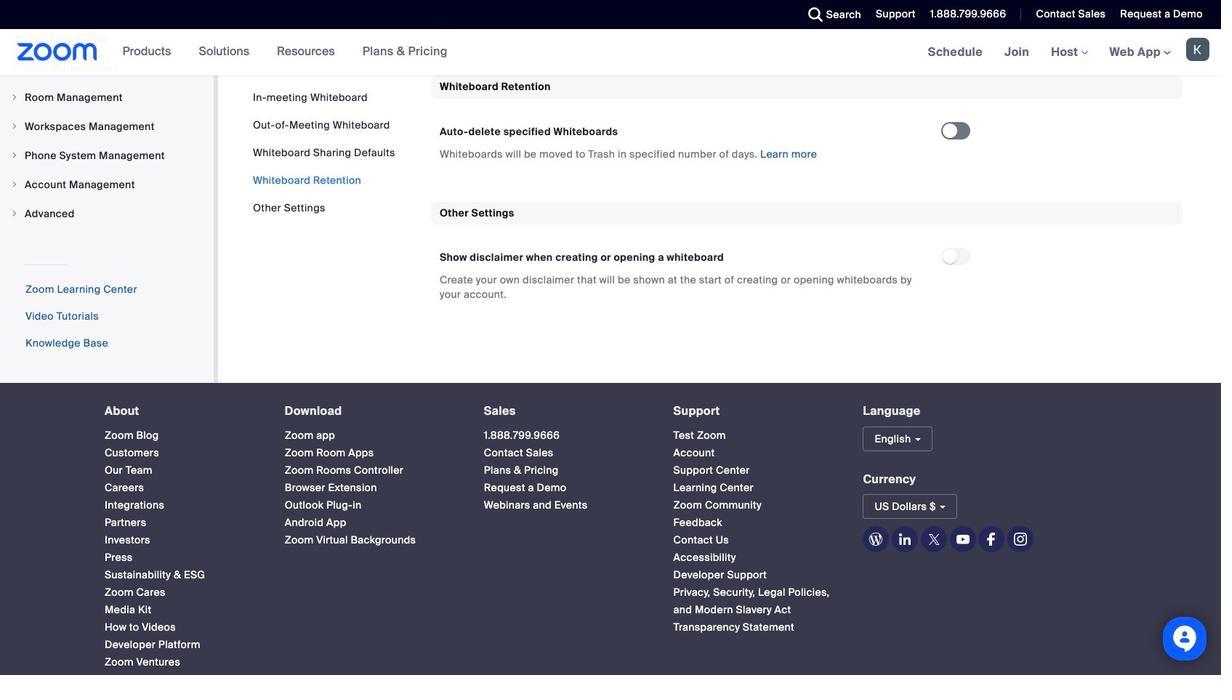 Task type: describe. For each thing, give the bounding box(es) containing it.
1 heading from the left
[[105, 405, 259, 418]]

right image for 3rd menu item
[[10, 122, 19, 131]]

zoom logo image
[[17, 43, 97, 61]]

3 menu item from the top
[[0, 113, 214, 140]]

1 menu item from the top
[[0, 55, 214, 82]]



Task type: locate. For each thing, give the bounding box(es) containing it.
2 heading from the left
[[285, 405, 458, 418]]

4 menu item from the top
[[0, 142, 214, 169]]

heading
[[105, 405, 259, 418], [285, 405, 458, 418], [484, 405, 648, 418], [674, 405, 837, 418]]

menu item
[[0, 55, 214, 82], [0, 84, 214, 111], [0, 113, 214, 140], [0, 142, 214, 169], [0, 171, 214, 199], [0, 200, 214, 228]]

product information navigation
[[112, 29, 459, 76]]

5 menu item from the top
[[0, 171, 214, 199]]

right image
[[10, 122, 19, 131], [10, 209, 19, 218]]

banner
[[0, 29, 1222, 76]]

0 vertical spatial right image
[[10, 93, 19, 102]]

right image for 4th menu item from the top of the admin menu menu
[[10, 151, 19, 160]]

3 right image from the top
[[10, 180, 19, 189]]

other settings element
[[431, 202, 1183, 319]]

admin menu menu
[[0, 25, 214, 229]]

2 right image from the top
[[10, 209, 19, 218]]

right image for 2nd menu item
[[10, 93, 19, 102]]

1 vertical spatial right image
[[10, 151, 19, 160]]

2 vertical spatial right image
[[10, 180, 19, 189]]

3 heading from the left
[[484, 405, 648, 418]]

menu bar
[[253, 90, 396, 215]]

meetings navigation
[[918, 29, 1222, 76]]

profile picture image
[[1187, 38, 1210, 61]]

whiteboard retention element
[[431, 76, 1183, 179]]

right image for 6th menu item
[[10, 209, 19, 218]]

right image for second menu item from the bottom
[[10, 180, 19, 189]]

1 right image from the top
[[10, 122, 19, 131]]

right image
[[10, 93, 19, 102], [10, 151, 19, 160], [10, 180, 19, 189]]

2 menu item from the top
[[0, 84, 214, 111]]

6 menu item from the top
[[0, 200, 214, 228]]

2 right image from the top
[[10, 151, 19, 160]]

1 right image from the top
[[10, 93, 19, 102]]

0 vertical spatial right image
[[10, 122, 19, 131]]

1 vertical spatial right image
[[10, 209, 19, 218]]

4 heading from the left
[[674, 405, 837, 418]]



Task type: vqa. For each thing, say whether or not it's contained in the screenshot.
5th menu item from the bottom of the Admin Menu menu
yes



